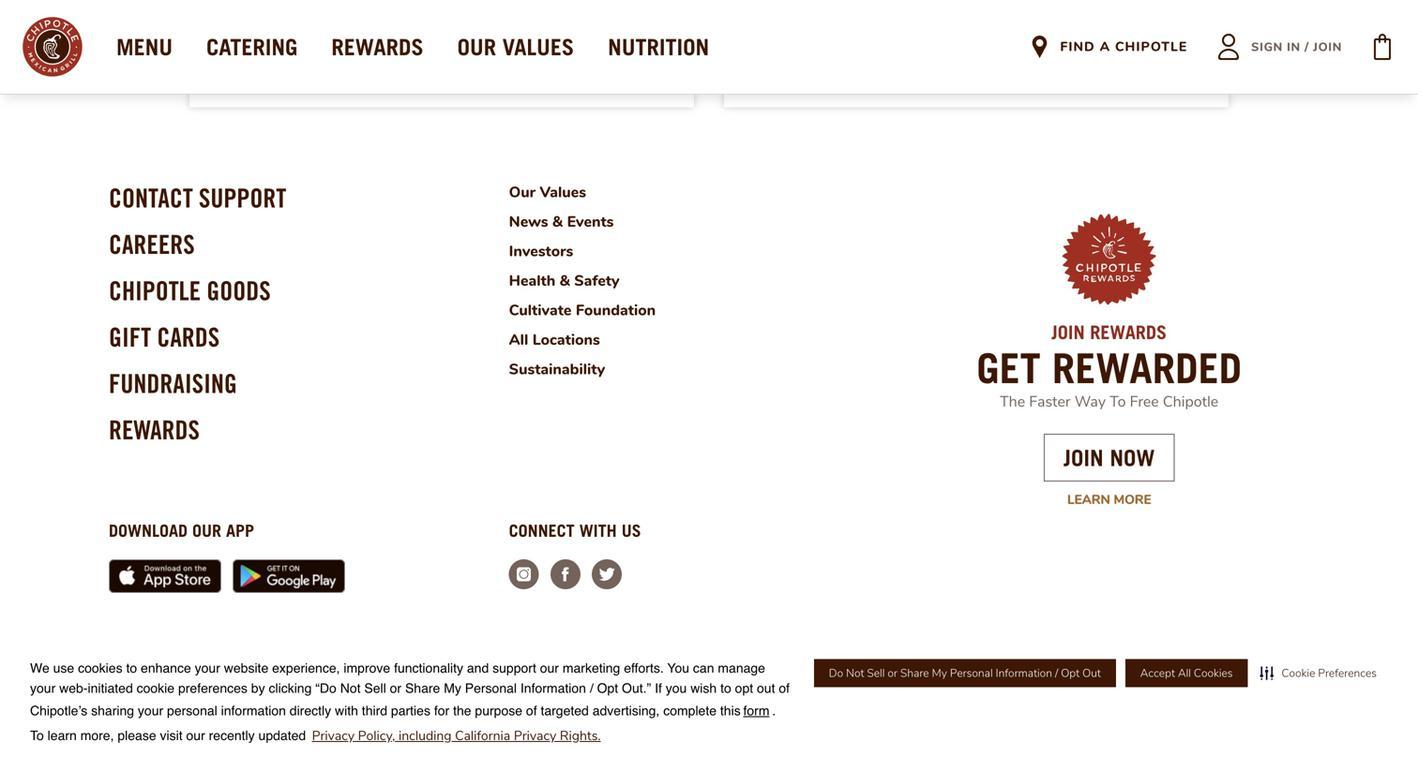 Task type: describe. For each thing, give the bounding box(es) containing it.
sign
[[1251, 39, 1283, 55]]

use
[[649, 733, 669, 748]]

investors
[[509, 241, 573, 262]]

add to bag image
[[1360, 24, 1405, 69]]

our inside . to learn more, please visit our recently updated
[[186, 729, 205, 744]]

you
[[666, 681, 687, 696]]

1 privacy from the left
[[312, 728, 355, 746]]

0 vertical spatial our
[[457, 33, 496, 61]]

cultivate
[[509, 301, 572, 321]]

locations
[[533, 330, 600, 350]]

for
[[434, 704, 449, 719]]

connect
[[509, 521, 575, 541]]

advertising,
[[593, 704, 660, 719]]

way
[[1075, 392, 1106, 412]]

©
[[252, 665, 262, 682]]

health
[[509, 271, 556, 291]]

transparency
[[378, 733, 449, 748]]

0 horizontal spatial in
[[452, 733, 462, 748]]

learn more
[[1067, 491, 1151, 509]]

goods
[[207, 275, 271, 307]]

join rewards get rewarded the faster way to free chipotle
[[977, 321, 1242, 412]]

. to learn more, please visit our recently updated
[[30, 704, 776, 744]]

to inside join rewards get rewarded the faster way to free chipotle
[[1110, 392, 1126, 412]]

personal inside do not sell or share my personal information / opt out button
[[950, 666, 993, 681]]

use
[[53, 661, 74, 676]]

initiated
[[88, 681, 133, 696]]

find
[[1060, 38, 1095, 56]]

sell inside we use cookies to enhance your website experience, improve functionality and support our marketing efforts. you can manage your web-initiated cookie preferences by clicking "do not sell or share my personal information / opt out." if you wish to opt out of chipotle's sharing your personal information directly with third parties for the purpose of targeted advertising, complete this
[[364, 681, 386, 696]]

sign in / join
[[1251, 39, 1342, 55]]

out."
[[622, 681, 651, 696]]

personal inside we use cookies to enhance your website experience, improve functionality and support our marketing efforts. you can manage your web-initiated cookie preferences by clicking "do not sell or share my personal information / opt out." if you wish to opt out of chipotle's sharing your personal information directly with third parties for the purpose of targeted advertising, complete this
[[465, 681, 517, 696]]

chipotle for © 2023 chipotle mexican grill
[[298, 665, 343, 682]]

accept
[[1140, 666, 1175, 681]]

sell inside do not sell or share my personal information / opt out button
[[867, 666, 885, 681]]

/ inside button
[[1055, 666, 1058, 681]]

sharing
[[91, 704, 134, 719]]

information inside we use cookies to enhance your website experience, improve functionality and support our marketing efforts. you can manage your web-initiated cookie preferences by clicking "do not sell or share my personal information / opt out." if you wish to opt out of chipotle's sharing your personal information directly with third parties for the purpose of targeted advertising, complete this
[[521, 681, 586, 696]]

opt inside button
[[1061, 666, 1080, 681]]

careers link
[[109, 229, 195, 260]]

opt
[[735, 681, 753, 696]]

1 vertical spatial &
[[560, 271, 570, 291]]

fundraising link
[[109, 368, 237, 400]]

"do
[[315, 681, 337, 696]]

do not sell or share my personal information / opt out
[[829, 666, 1101, 681]]

contact support link
[[109, 182, 286, 214]]

accept all cookies button
[[1124, 659, 1249, 689]]

rewards for left the rewards link
[[109, 415, 200, 446]]

accept all cookies
[[1140, 666, 1233, 681]]

all inside button
[[1178, 666, 1191, 681]]

rewards for topmost the rewards link
[[331, 33, 424, 61]]

learn more link
[[1058, 482, 1161, 519]]

form link
[[741, 699, 772, 725]]

our values news & events investors health & safety cultivate foundation all locations sustainability
[[509, 182, 656, 380]]

nutrition
[[608, 33, 709, 61]]

cookie
[[1282, 666, 1315, 681]]

foundation
[[576, 301, 656, 321]]

information
[[221, 704, 286, 719]]

form
[[743, 704, 770, 719]]

mexican
[[346, 665, 391, 682]]

support
[[493, 661, 536, 676]]

faster
[[1029, 392, 1071, 412]]

web-
[[59, 681, 88, 696]]

directly
[[290, 704, 331, 719]]

2023
[[265, 665, 295, 682]]

apple app store image
[[109, 560, 221, 594]]

menu link
[[116, 33, 173, 61]]

1 horizontal spatial in
[[1287, 39, 1301, 55]]

catering link
[[206, 33, 298, 61]]

sustainability link
[[509, 360, 605, 380]]

news
[[509, 212, 548, 232]]

find a chipotle
[[1060, 38, 1188, 56]]

visit
[[160, 729, 183, 744]]

join for now
[[1064, 445, 1104, 472]]

learn
[[1067, 491, 1110, 509]]

more
[[1114, 491, 1151, 509]]

0 horizontal spatial our
[[192, 521, 221, 541]]

preferences
[[1318, 666, 1377, 681]]

act
[[544, 733, 562, 748]]

.
[[772, 704, 776, 719]]

0 horizontal spatial rewards link
[[109, 415, 200, 446]]

statement
[[231, 733, 287, 748]]

find a chipotle link
[[1060, 38, 1188, 56]]

by
[[251, 681, 265, 696]]

catering
[[206, 33, 298, 61]]

marketing
[[563, 661, 620, 676]]

terms of use
[[600, 733, 669, 748]]

this
[[720, 704, 741, 719]]

accessibility
[[162, 733, 228, 748]]

chipotle goods
[[109, 275, 271, 307]]

1 horizontal spatial to
[[720, 681, 731, 696]]

now
[[1110, 445, 1155, 472]]

contact
[[109, 182, 193, 214]]

not inside we use cookies to enhance your website experience, improve functionality and support our marketing efforts. you can manage your web-initiated cookie preferences by clicking "do not sell or share my personal information / opt out." if you wish to opt out of chipotle's sharing your personal information directly with third parties for the purpose of targeted advertising, complete this
[[340, 681, 361, 696]]

chipotle for find a chipotle
[[1115, 38, 1188, 56]]

complete
[[663, 704, 717, 719]]

our values link
[[457, 33, 574, 61]]

out
[[757, 681, 775, 696]]

news & events link
[[509, 212, 614, 232]]

parties
[[391, 704, 431, 719]]

twitter image
[[592, 560, 622, 590]]

0 vertical spatial of
[[779, 681, 790, 696]]

us
[[622, 521, 641, 541]]

privacy policy, including california privacy rights. link
[[309, 725, 603, 749]]

united states
[[143, 663, 234, 683]]

efforts.
[[624, 661, 664, 676]]

do
[[829, 666, 843, 681]]

clicking
[[269, 681, 312, 696]]

2 privacy from the left
[[514, 728, 557, 746]]

california transparency in supply chains act
[[324, 733, 562, 748]]

careers
[[109, 229, 195, 260]]

download our app
[[109, 521, 254, 541]]

with
[[579, 521, 617, 541]]

gift cards
[[109, 322, 220, 353]]

all inside our values news & events investors health & safety cultivate foundation all locations sustainability
[[509, 330, 528, 350]]

get
[[977, 344, 1041, 393]]

rewards
[[1090, 321, 1167, 344]]



Task type: vqa. For each thing, say whether or not it's contained in the screenshot.
Do Not Sell or Share My Personal Information / Opt Out
yes



Task type: locate. For each thing, give the bounding box(es) containing it.
join now
[[1064, 445, 1155, 472]]

1 vertical spatial our
[[192, 521, 221, 541]]

my
[[932, 666, 947, 681], [444, 681, 461, 696]]

google play image
[[233, 560, 345, 594]]

california inside 'cookieconsent' dialog
[[455, 728, 511, 746]]

2 vertical spatial of
[[635, 733, 646, 748]]

1 horizontal spatial sell
[[867, 666, 885, 681]]

join
[[1313, 39, 1342, 55]]

targeted
[[541, 704, 589, 719]]

my inside do not sell or share my personal information / opt out button
[[932, 666, 947, 681]]

1 vertical spatial rewards link
[[109, 415, 200, 446]]

1 vertical spatial to
[[30, 729, 44, 744]]

0 horizontal spatial our
[[186, 729, 205, 744]]

cards
[[157, 322, 220, 353]]

app
[[226, 521, 254, 541]]

0 horizontal spatial your
[[30, 681, 56, 696]]

preferences
[[178, 681, 248, 696]]

you
[[667, 661, 689, 676]]

join inside "link"
[[1064, 445, 1104, 472]]

1 vertical spatial your
[[30, 681, 56, 696]]

our values
[[457, 33, 574, 61]]

our
[[540, 661, 559, 676], [186, 729, 205, 744]]

0 horizontal spatial to
[[30, 729, 44, 744]]

share down functionality
[[405, 681, 440, 696]]

0 horizontal spatial california
[[324, 733, 375, 748]]

1 horizontal spatial to
[[1110, 392, 1126, 412]]

2 horizontal spatial your
[[195, 661, 220, 676]]

0 vertical spatial to
[[126, 661, 137, 676]]

learn
[[48, 729, 77, 744]]

information up targeted
[[521, 681, 586, 696]]

1 horizontal spatial not
[[846, 666, 864, 681]]

or right do
[[888, 666, 898, 681]]

more,
[[80, 729, 114, 744]]

your down we
[[30, 681, 56, 696]]

terms of use link
[[600, 733, 669, 748]]

menu
[[116, 33, 173, 61]]

1 horizontal spatial rewards link
[[331, 33, 424, 61]]

instagram image
[[509, 560, 539, 590]]

safety
[[574, 271, 620, 291]]

our left app
[[192, 521, 221, 541]]

1 horizontal spatial your
[[138, 704, 163, 719]]

not right do
[[846, 666, 864, 681]]

1 horizontal spatial california
[[455, 728, 511, 746]]

share right do
[[901, 666, 929, 681]]

opt inside we use cookies to enhance your website experience, improve functionality and support our marketing efforts. you can manage your web-initiated cookie preferences by clicking "do not sell or share my personal information / opt out." if you wish to opt out of chipotle's sharing your personal information directly with third parties for the purpose of targeted advertising, complete this
[[597, 681, 618, 696]]

1 horizontal spatial all
[[1178, 666, 1191, 681]]

join left rewards
[[1052, 321, 1085, 344]]

our inside we use cookies to enhance your website experience, improve functionality and support our marketing efforts. you can manage your web-initiated cookie preferences by clicking "do not sell or share my personal information / opt out." if you wish to opt out of chipotle's sharing your personal information directly with third parties for the purpose of targeted advertising, complete this
[[540, 661, 559, 676]]

privacy down targeted
[[514, 728, 557, 746]]

0 horizontal spatial or
[[390, 681, 402, 696]]

0 vertical spatial rewards link
[[331, 33, 424, 61]]

or inside we use cookies to enhance your website experience, improve functionality and support our marketing efforts. you can manage your web-initiated cookie preferences by clicking "do not sell or share my personal information / opt out." if you wish to opt out of chipotle's sharing your personal information directly with third parties for the purpose of targeted advertising, complete this
[[390, 681, 402, 696]]

0 horizontal spatial not
[[340, 681, 361, 696]]

1 horizontal spatial our
[[457, 33, 496, 61]]

1 horizontal spatial of
[[635, 733, 646, 748]]

/ down the marketing at bottom left
[[590, 681, 594, 696]]

0 horizontal spatial to
[[126, 661, 137, 676]]

share inside do not sell or share my personal information / opt out button
[[901, 666, 929, 681]]

0 vertical spatial join
[[1052, 321, 1085, 344]]

© 2023 chipotle mexican grill
[[252, 665, 416, 682]]

1 horizontal spatial privacy
[[514, 728, 557, 746]]

all right accept
[[1178, 666, 1191, 681]]

/ left out
[[1055, 666, 1058, 681]]

0 horizontal spatial opt
[[597, 681, 618, 696]]

facebook image
[[550, 560, 580, 590]]

0 vertical spatial our
[[540, 661, 559, 676]]

united states image
[[103, 658, 133, 688]]

1 horizontal spatial rewards
[[331, 33, 424, 61]]

join up learn
[[1064, 445, 1104, 472]]

0 horizontal spatial sell
[[364, 681, 386, 696]]

please
[[118, 729, 156, 744]]

0 horizontal spatial /
[[590, 681, 594, 696]]

free
[[1130, 392, 1159, 412]]

chipotle inside join rewards get rewarded the faster way to free chipotle
[[1163, 392, 1219, 412]]

to left free
[[1110, 392, 1126, 412]]

improve
[[344, 661, 390, 676]]

1 horizontal spatial personal
[[950, 666, 993, 681]]

updated
[[258, 729, 306, 744]]

0 vertical spatial &
[[553, 212, 563, 232]]

privacy
[[312, 728, 355, 746], [514, 728, 557, 746]]

join inside join rewards get rewarded the faster way to free chipotle
[[1052, 321, 1085, 344]]

purpose
[[475, 704, 522, 719]]

2 vertical spatial chipotle
[[298, 665, 343, 682]]

supply
[[465, 733, 502, 748]]

1 horizontal spatial information
[[996, 666, 1052, 681]]

1 vertical spatial all
[[1178, 666, 1191, 681]]

chipotle's
[[30, 704, 87, 719]]

0 vertical spatial chipotle
[[1115, 38, 1188, 56]]

accessibility statement link
[[162, 733, 287, 748]]

not
[[846, 666, 864, 681], [340, 681, 361, 696]]

california
[[455, 728, 511, 746], [324, 733, 375, 748]]

nutrition link
[[608, 33, 709, 61]]

share inside we use cookies to enhance your website experience, improve functionality and support our marketing efforts. you can manage your web-initiated cookie preferences by clicking "do not sell or share my personal information / opt out." if you wish to opt out of chipotle's sharing your personal information directly with third parties for the purpose of targeted advertising, complete this
[[405, 681, 440, 696]]

sell down the improve
[[364, 681, 386, 696]]

connect with us
[[509, 521, 641, 541]]

information left out
[[996, 666, 1052, 681]]

0 vertical spatial your
[[195, 661, 220, 676]]

chains
[[505, 733, 540, 748]]

/ inside we use cookies to enhance your website experience, improve functionality and support our marketing efforts. you can manage your web-initiated cookie preferences by clicking "do not sell or share my personal information / opt out." if you wish to opt out of chipotle's sharing your personal information directly with third parties for the purpose of targeted advertising, complete this
[[590, 681, 594, 696]]

our right 'support'
[[540, 661, 559, 676]]

sign in / join heading
[[1251, 39, 1342, 55]]

chipotle up directly
[[298, 665, 343, 682]]

our right visit
[[186, 729, 205, 744]]

0 horizontal spatial all
[[509, 330, 528, 350]]

0 vertical spatial all
[[509, 330, 528, 350]]

or inside button
[[888, 666, 898, 681]]

chipotle right free
[[1163, 392, 1219, 412]]

fundraising
[[109, 368, 237, 400]]

all down cultivate
[[509, 330, 528, 350]]

download
[[109, 521, 188, 541]]

wish
[[691, 681, 717, 696]]

find a chipotle image
[[1028, 36, 1051, 58]]

0 horizontal spatial privacy
[[312, 728, 355, 746]]

& left safety
[[560, 271, 570, 291]]

0 horizontal spatial of
[[526, 704, 537, 719]]

chipotle right a
[[1115, 38, 1188, 56]]

cookie preferences link
[[1257, 659, 1381, 689]]

/ left join
[[1305, 39, 1309, 55]]

all
[[509, 330, 528, 350], [1178, 666, 1191, 681]]

1 vertical spatial join
[[1064, 445, 1104, 472]]

our values link
[[509, 182, 586, 203]]

chipotle mexican grill image
[[23, 17, 83, 77]]

0 horizontal spatial information
[[521, 681, 586, 696]]

including
[[399, 728, 452, 746]]

in right sign
[[1287, 39, 1301, 55]]

accessibility statement
[[162, 733, 287, 748]]

1 horizontal spatial our
[[540, 661, 559, 676]]

privacy down with
[[312, 728, 355, 746]]

your
[[195, 661, 220, 676], [30, 681, 56, 696], [138, 704, 163, 719]]

chipotle
[[1115, 38, 1188, 56], [1163, 392, 1219, 412], [298, 665, 343, 682]]

1 vertical spatial our
[[186, 729, 205, 744]]

experience,
[[272, 661, 340, 676]]

do not sell or share my personal information / opt out button
[[813, 659, 1117, 689]]

rights.
[[560, 728, 601, 746]]

your up preferences
[[195, 661, 220, 676]]

terms
[[600, 733, 632, 748]]

california down 'purpose'
[[455, 728, 511, 746]]

rewards link
[[331, 33, 424, 61], [109, 415, 200, 446]]

sign in image
[[1206, 24, 1251, 69]]

your down cookie at the left bottom of page
[[138, 704, 163, 719]]

not up with
[[340, 681, 361, 696]]

2 horizontal spatial of
[[779, 681, 790, 696]]

0 horizontal spatial my
[[444, 681, 461, 696]]

united states link
[[133, 663, 234, 683]]

the
[[1000, 392, 1025, 412]]

join for rewards
[[1052, 321, 1085, 344]]

recently
[[209, 729, 255, 744]]

gift cards link
[[109, 322, 220, 353]]

or up parties at bottom
[[390, 681, 402, 696]]

of
[[779, 681, 790, 696], [526, 704, 537, 719], [635, 733, 646, 748]]

to inside . to learn more, please visit our recently updated
[[30, 729, 44, 744]]

1 vertical spatial to
[[720, 681, 731, 696]]

1 horizontal spatial share
[[901, 666, 929, 681]]

sustainability
[[509, 360, 605, 380]]

of right the out
[[779, 681, 790, 696]]

2 horizontal spatial /
[[1305, 39, 1309, 55]]

in left supply at left bottom
[[452, 733, 462, 748]]

&
[[553, 212, 563, 232], [560, 271, 570, 291]]

if
[[655, 681, 662, 696]]

to up initiated
[[126, 661, 137, 676]]

rewards
[[331, 33, 424, 61], [109, 415, 200, 446]]

1 horizontal spatial my
[[932, 666, 947, 681]]

not inside button
[[846, 666, 864, 681]]

to left opt
[[720, 681, 731, 696]]

cookies
[[1194, 666, 1233, 681]]

of up chains
[[526, 704, 537, 719]]

cookieconsent dialog
[[0, 636, 1418, 772]]

of left use
[[635, 733, 646, 748]]

our left values
[[457, 33, 496, 61]]

1 vertical spatial of
[[526, 704, 537, 719]]

0 horizontal spatial share
[[405, 681, 440, 696]]

1 horizontal spatial opt
[[1061, 666, 1080, 681]]

information inside button
[[996, 666, 1052, 681]]

rewards image image
[[1062, 212, 1156, 306]]

website
[[224, 661, 268, 676]]

to left learn
[[30, 729, 44, 744]]

0 vertical spatial rewards
[[331, 33, 424, 61]]

values
[[503, 33, 574, 61]]

share
[[901, 666, 929, 681], [405, 681, 440, 696]]

cookies
[[78, 661, 122, 676]]

1 vertical spatial rewards
[[109, 415, 200, 446]]

opt left out
[[1061, 666, 1080, 681]]

opt down the marketing at bottom left
[[597, 681, 618, 696]]

/
[[1305, 39, 1309, 55], [1055, 666, 1058, 681], [590, 681, 594, 696]]

gift
[[109, 322, 151, 353]]

2 vertical spatial your
[[138, 704, 163, 719]]

sell right do
[[867, 666, 885, 681]]

third
[[362, 704, 387, 719]]

1 horizontal spatial /
[[1055, 666, 1058, 681]]

0 horizontal spatial personal
[[465, 681, 517, 696]]

our
[[457, 33, 496, 61], [192, 521, 221, 541]]

chipotle
[[109, 275, 201, 307]]

california down with
[[324, 733, 375, 748]]

states
[[191, 663, 234, 683]]

1 horizontal spatial or
[[888, 666, 898, 681]]

to
[[126, 661, 137, 676], [720, 681, 731, 696]]

cultivate foundation link
[[509, 301, 656, 321]]

my inside we use cookies to enhance your website experience, improve functionality and support our marketing efforts. you can manage your web-initiated cookie preferences by clicking "do not sell or share my personal information / opt out." if you wish to opt out of chipotle's sharing your personal information directly with third parties for the purpose of targeted advertising, complete this
[[444, 681, 461, 696]]

1 vertical spatial in
[[452, 733, 462, 748]]

& right news
[[553, 212, 563, 232]]

0 vertical spatial to
[[1110, 392, 1126, 412]]

0 horizontal spatial rewards
[[109, 415, 200, 446]]

0 vertical spatial in
[[1287, 39, 1301, 55]]

can
[[693, 661, 714, 676]]

1 vertical spatial chipotle
[[1163, 392, 1219, 412]]



